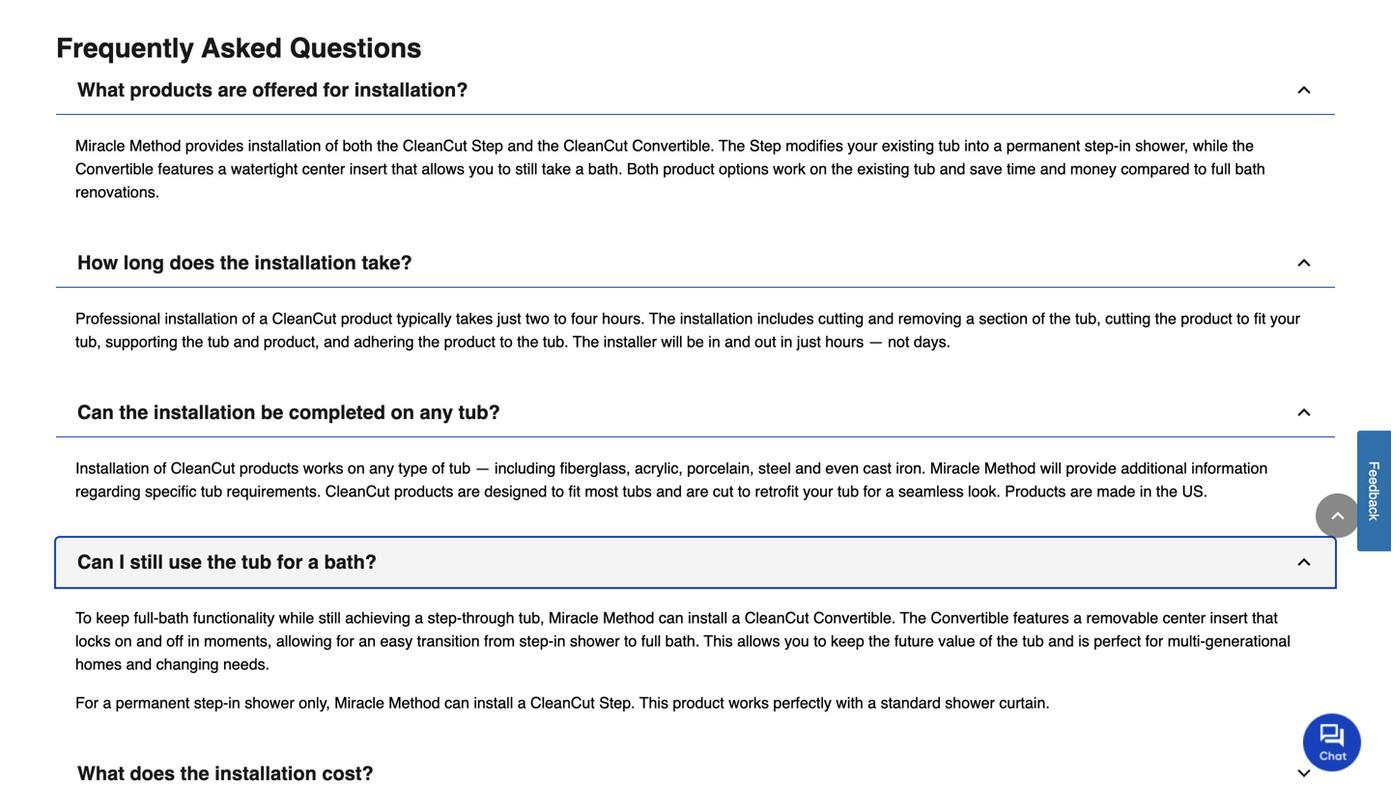 Task type: locate. For each thing, give the bounding box(es) containing it.
are down provide
[[1071, 483, 1093, 501]]

0 horizontal spatial your
[[803, 483, 834, 501]]

any inside 'installation of cleancut products works on any type of tub — including fiberglass, acrylic, porcelain, steel and even cast iron. miracle method will provide additional information regarding specific tub requirements. cleancut products are designed to fit most tubs and are cut to retrofit your tub for a seamless look. products are made in the us.'
[[369, 460, 394, 477]]

1 horizontal spatial you
[[785, 633, 810, 650]]

0 vertical spatial any
[[420, 402, 453, 424]]

a
[[994, 137, 1003, 155], [218, 160, 227, 178], [576, 160, 584, 178], [259, 310, 268, 328], [967, 310, 975, 328], [886, 483, 895, 501], [1367, 500, 1383, 508], [308, 551, 319, 574], [415, 609, 424, 627], [732, 609, 741, 627], [1074, 609, 1083, 627], [103, 694, 111, 712], [518, 694, 526, 712], [868, 694, 877, 712]]

generational
[[1206, 633, 1291, 650]]

the
[[377, 137, 399, 155], [538, 137, 559, 155], [1233, 137, 1255, 155], [832, 160, 853, 178], [220, 252, 249, 274], [1050, 310, 1071, 328], [1156, 310, 1177, 328], [182, 333, 203, 351], [418, 333, 440, 351], [517, 333, 539, 351], [119, 402, 148, 424], [1157, 483, 1178, 501], [207, 551, 236, 574], [869, 633, 891, 650], [997, 633, 1019, 650], [180, 763, 209, 785]]

0 horizontal spatial full
[[642, 633, 661, 650]]

both
[[627, 160, 659, 178]]

1 horizontal spatial any
[[420, 402, 453, 424]]

chevron up image
[[1295, 253, 1315, 272], [1295, 403, 1315, 422], [1295, 553, 1315, 572]]

most
[[585, 483, 619, 501]]

your
[[848, 137, 878, 155], [1271, 310, 1301, 328], [803, 483, 834, 501]]

0 vertical spatial you
[[469, 160, 494, 178]]

installation up product,
[[255, 252, 357, 274]]

that down installation? at the left of the page
[[392, 160, 418, 178]]

on inside 'to keep full-bath functionality while still achieving a step-through tub, miracle method can install a cleancut convertible. the convertible features a removable center insert that locks on and off in moments, allowing for an easy transition from step-in shower to full bath. this allows you to keep the future value of the tub and is perfect for multi-generational homes and changing needs.'
[[115, 633, 132, 650]]

provide
[[1066, 460, 1117, 477]]

install inside 'to keep full-bath functionality while still achieving a step-through tub, miracle method can install a cleancut convertible. the convertible features a removable center insert that locks on and off in moments, allowing for an easy transition from step-in shower to full bath. this allows you to keep the future value of the tub and is perfect for multi-generational homes and changing needs.'
[[688, 609, 728, 627]]

1 vertical spatial bath
[[159, 609, 189, 627]]

0 vertical spatial just
[[497, 310, 522, 328]]

the inside 'installation of cleancut products works on any type of tub — including fiberglass, acrylic, porcelain, steel and even cast iron. miracle method will provide additional information regarding specific tub requirements. cleancut products are designed to fit most tubs and are cut to retrofit your tub for a seamless look. products are made in the us.'
[[1157, 483, 1178, 501]]

of right section
[[1033, 310, 1046, 328]]

of right value
[[980, 633, 993, 650]]

insert inside 'to keep full-bath functionality while still achieving a step-through tub, miracle method can install a cleancut convertible. the convertible features a removable center insert that locks on and off in moments, allowing for an easy transition from step-in shower to full bath. this allows you to keep the future value of the tub and is perfect for multi-generational homes and changing needs.'
[[1211, 609, 1248, 627]]

what
[[77, 79, 125, 101], [77, 763, 125, 785]]

0 horizontal spatial bath.
[[589, 160, 623, 178]]

0 horizontal spatial be
[[261, 402, 284, 424]]

you
[[469, 160, 494, 178], [785, 633, 810, 650]]

be left completed
[[261, 402, 284, 424]]

supporting
[[105, 333, 178, 351]]

1 horizontal spatial this
[[704, 633, 733, 650]]

of left the both
[[326, 137, 338, 155]]

insert down the both
[[350, 160, 387, 178]]

from
[[484, 633, 515, 650]]

1 horizontal spatial shower
[[570, 633, 620, 650]]

installation inside "miracle method provides installation of both the cleancut step and the cleancut convertible. the step modifies your existing tub into a permanent step-in shower, while the convertible features a watertight center insert that allows you to still take a bath. both product options work on the existing tub and save time and money compared to full bath renovations."
[[248, 137, 321, 155]]

shower,
[[1136, 137, 1189, 155]]

full inside 'to keep full-bath functionality while still achieving a step-through tub, miracle method can install a cleancut convertible. the convertible features a removable center insert that locks on and off in moments, allowing for an easy transition from step-in shower to full bath. this allows you to keep the future value of the tub and is perfect for multi-generational homes and changing needs.'
[[642, 633, 661, 650]]

tub up functionality
[[242, 551, 272, 574]]

tub left is
[[1023, 633, 1045, 650]]

watertight
[[231, 160, 298, 178]]

any
[[420, 402, 453, 424], [369, 460, 394, 477]]

1 vertical spatial while
[[279, 609, 314, 627]]

bath inside 'to keep full-bath functionality while still achieving a step-through tub, miracle method can install a cleancut convertible. the convertible features a removable center insert that locks on and off in moments, allowing for an easy transition from step-in shower to full bath. this allows you to keep the future value of the tub and is perfect for multi-generational homes and changing needs.'
[[159, 609, 189, 627]]

step- inside "miracle method provides installation of both the cleancut step and the cleancut convertible. the step modifies your existing tub into a permanent step-in shower, while the convertible features a watertight center insert that allows you to still take a bath. both product options work on the existing tub and save time and money compared to full bath renovations."
[[1085, 137, 1120, 155]]

allows inside 'to keep full-bath functionality while still achieving a step-through tub, miracle method can install a cleancut convertible. the convertible features a removable center insert that locks on and off in moments, allowing for an easy transition from step-in shower to full bath. this allows you to keep the future value of the tub and is perfect for multi-generational homes and changing needs.'
[[738, 633, 781, 650]]

chevron up image inside the can i still use the tub for a bath? button
[[1295, 553, 1315, 572]]

renovations.
[[75, 183, 160, 201]]

tub, down professional
[[75, 333, 101, 351]]

tub inside 'to keep full-bath functionality while still achieving a step-through tub, miracle method can install a cleancut convertible. the convertible features a removable center insert that locks on and off in moments, allowing for an easy transition from step-in shower to full bath. this allows you to keep the future value of the tub and is perfect for multi-generational homes and changing needs.'
[[1023, 633, 1045, 650]]

you inside 'to keep full-bath functionality while still achieving a step-through tub, miracle method can install a cleancut convertible. the convertible features a removable center insert that locks on and off in moments, allowing for an easy transition from step-in shower to full bath. this allows you to keep the future value of the tub and is perfect for multi-generational homes and changing needs.'
[[785, 633, 810, 650]]

0 vertical spatial can
[[77, 402, 114, 424]]

what does the installation cost? button
[[56, 750, 1336, 786]]

permanent up the time
[[1007, 137, 1081, 155]]

1 vertical spatial convertible
[[931, 609, 1010, 627]]

what inside button
[[77, 79, 125, 101]]

of
[[326, 137, 338, 155], [242, 310, 255, 328], [1033, 310, 1046, 328], [154, 460, 167, 477], [432, 460, 445, 477], [980, 633, 993, 650]]

0 vertical spatial does
[[170, 252, 215, 274]]

method up products
[[985, 460, 1036, 477]]

on
[[810, 160, 828, 178], [391, 402, 415, 424], [348, 460, 365, 477], [115, 633, 132, 650]]

step- down changing
[[194, 694, 228, 712]]

features
[[158, 160, 214, 178], [1014, 609, 1070, 627]]

center down the both
[[302, 160, 345, 178]]

for
[[75, 694, 99, 712]]

install down from
[[474, 694, 513, 712]]

easy
[[380, 633, 413, 650]]

what down frequently
[[77, 79, 125, 101]]

allowing
[[276, 633, 332, 650]]

1 vertical spatial install
[[474, 694, 513, 712]]

1 vertical spatial this
[[640, 694, 669, 712]]

1 chevron up image from the top
[[1295, 253, 1315, 272]]

bath right compared
[[1236, 160, 1266, 178]]

keep right "to" at bottom left
[[96, 609, 130, 627]]

1 vertical spatial full
[[642, 633, 661, 650]]

hours
[[826, 333, 864, 351]]

cleancut
[[403, 137, 467, 155], [564, 137, 628, 155], [272, 310, 337, 328], [171, 460, 235, 477], [326, 483, 390, 501], [745, 609, 810, 627], [531, 694, 595, 712]]

permanent
[[1007, 137, 1081, 155], [116, 694, 190, 712]]

works inside 'installation of cleancut products works on any type of tub — including fiberglass, acrylic, porcelain, steel and even cast iron. miracle method will provide additional information regarding specific tub requirements. cleancut products are designed to fit most tubs and are cut to retrofit your tub for a seamless look. products are made in the us.'
[[303, 460, 344, 477]]

0 vertical spatial fit
[[1255, 310, 1267, 328]]

0 vertical spatial products
[[130, 79, 213, 101]]

that inside 'to keep full-bath functionality while still achieving a step-through tub, miracle method can install a cleancut convertible. the convertible features a removable center insert that locks on and off in moments, allowing for an easy transition from step-in shower to full bath. this allows you to keep the future value of the tub and is perfect for multi-generational homes and changing needs.'
[[1253, 609, 1279, 627]]

1 horizontal spatial still
[[319, 609, 341, 627]]

0 horizontal spatial bath
[[159, 609, 189, 627]]

be
[[687, 333, 704, 351], [261, 402, 284, 424]]

1 vertical spatial does
[[130, 763, 175, 785]]

what inside button
[[77, 763, 125, 785]]

0 vertical spatial convertible
[[75, 160, 154, 178]]

what does the installation cost?
[[77, 763, 374, 785]]

0 vertical spatial can
[[659, 609, 684, 627]]

center up multi-
[[1163, 609, 1206, 627]]

1 vertical spatial any
[[369, 460, 394, 477]]

1 horizontal spatial center
[[1163, 609, 1206, 627]]

1 what from the top
[[77, 79, 125, 101]]

1 horizontal spatial cutting
[[1106, 310, 1151, 328]]

1 vertical spatial insert
[[1211, 609, 1248, 627]]

1 can from the top
[[77, 402, 114, 424]]

does inside "button"
[[170, 252, 215, 274]]

on right locks on the bottom of the page
[[115, 633, 132, 650]]

miracle inside "miracle method provides installation of both the cleancut step and the cleancut convertible. the step modifies your existing tub into a permanent step-in shower, while the convertible features a watertight center insert that allows you to still take a bath. both product options work on the existing tub and save time and money compared to full bath renovations."
[[75, 137, 125, 155]]

convertible. up both
[[632, 137, 715, 155]]

2 can from the top
[[77, 551, 114, 574]]

offered
[[252, 79, 318, 101]]

shower left 'curtain.'
[[946, 694, 995, 712]]

cleancut inside professional installation of a cleancut product typically takes just two to four hours. the installation includes cutting and removing a section of the tub, cutting the product to fit your tub, supporting the tub and product, and adhering the product to the tub. the installer will be in and out in just hours — not days.
[[272, 310, 337, 328]]

0 vertical spatial bath
[[1236, 160, 1266, 178]]

shower
[[570, 633, 620, 650], [245, 694, 295, 712], [946, 694, 995, 712]]

2 horizontal spatial tub,
[[1076, 310, 1102, 328]]

this
[[704, 633, 733, 650], [640, 694, 669, 712]]

e up b
[[1367, 477, 1383, 485]]

0 vertical spatial —
[[869, 333, 884, 351]]

1 vertical spatial still
[[130, 551, 163, 574]]

tub?
[[459, 402, 500, 424]]

keep up with on the bottom right
[[831, 633, 865, 650]]

retrofit
[[755, 483, 799, 501]]

products down frequently
[[130, 79, 213, 101]]

installation
[[248, 137, 321, 155], [255, 252, 357, 274], [165, 310, 238, 328], [680, 310, 753, 328], [154, 402, 256, 424], [215, 763, 317, 785]]

will up products
[[1041, 460, 1062, 477]]

0 vertical spatial chevron up image
[[1295, 80, 1315, 99]]

tub
[[939, 137, 961, 155], [914, 160, 936, 178], [208, 333, 229, 351], [449, 460, 471, 477], [201, 483, 222, 501], [838, 483, 859, 501], [242, 551, 272, 574], [1023, 633, 1045, 650]]

installation
[[75, 460, 149, 477]]

0 horizontal spatial allows
[[422, 160, 465, 178]]

achieving
[[345, 609, 411, 627]]

2 step from the left
[[750, 137, 782, 155]]

0 horizontal spatial this
[[640, 694, 669, 712]]

fit inside 'installation of cleancut products works on any type of tub — including fiberglass, acrylic, porcelain, steel and even cast iron. miracle method will provide additional information regarding specific tub requirements. cleancut products are designed to fit most tubs and are cut to retrofit your tub for a seamless look. products are made in the us.'
[[569, 483, 581, 501]]

a up is
[[1074, 609, 1083, 627]]

0 vertical spatial be
[[687, 333, 704, 351]]

miracle
[[75, 137, 125, 155], [931, 460, 981, 477], [549, 609, 599, 627], [335, 694, 385, 712]]

products down type
[[394, 483, 454, 501]]

convertible up value
[[931, 609, 1010, 627]]

1 vertical spatial keep
[[831, 633, 865, 650]]

and
[[508, 137, 534, 155], [940, 160, 966, 178], [1041, 160, 1067, 178], [869, 310, 894, 328], [234, 333, 259, 351], [324, 333, 350, 351], [725, 333, 751, 351], [796, 460, 822, 477], [656, 483, 682, 501], [136, 633, 162, 650], [1049, 633, 1075, 650], [126, 656, 152, 674]]

for left bath?
[[277, 551, 303, 574]]

1 horizontal spatial fit
[[1255, 310, 1267, 328]]

removing
[[899, 310, 962, 328]]

the inside 'to keep full-bath functionality while still achieving a step-through tub, miracle method can install a cleancut convertible. the convertible features a removable center insert that locks on and off in moments, allowing for an easy transition from step-in shower to full bath. this allows you to keep the future value of the tub and is perfect for multi-generational homes and changing needs.'
[[900, 609, 927, 627]]

the inside "miracle method provides installation of both the cleancut step and the cleancut convertible. the step modifies your existing tub into a permanent step-in shower, while the convertible features a watertight center insert that allows you to still take a bath. both product options work on the existing tub and save time and money compared to full bath renovations."
[[719, 137, 746, 155]]

on up type
[[391, 402, 415, 424]]

still left take
[[516, 160, 538, 178]]

of down how long does the installation take?
[[242, 310, 255, 328]]

bath. inside 'to keep full-bath functionality while still achieving a step-through tub, miracle method can install a cleancut convertible. the convertible features a removable center insert that locks on and off in moments, allowing for an easy transition from step-in shower to full bath. this allows you to keep the future value of the tub and is perfect for multi-generational homes and changing needs.'
[[666, 633, 700, 650]]

0 horizontal spatial will
[[661, 333, 683, 351]]

features left removable
[[1014, 609, 1070, 627]]

1 vertical spatial what
[[77, 763, 125, 785]]

3 chevron up image from the top
[[1295, 553, 1315, 572]]

completed
[[289, 402, 386, 424]]

any inside button
[[420, 402, 453, 424]]

0 horizontal spatial you
[[469, 160, 494, 178]]

0 horizontal spatial center
[[302, 160, 345, 178]]

cleancut down installation? at the left of the page
[[403, 137, 467, 155]]

shower inside 'to keep full-bath functionality while still achieving a step-through tub, miracle method can install a cleancut convertible. the convertible features a removable center insert that locks on and off in moments, allowing for an easy transition from step-in shower to full bath. this allows you to keep the future value of the tub and is perfect for multi-generational homes and changing needs.'
[[570, 633, 620, 650]]

2 chevron up image from the top
[[1295, 403, 1315, 422]]

product inside "miracle method provides installation of both the cleancut step and the cleancut convertible. the step modifies your existing tub into a permanent step-in shower, while the convertible features a watertight center insert that allows you to still take a bath. both product options work on the existing tub and save time and money compared to full bath renovations."
[[663, 160, 715, 178]]

any left type
[[369, 460, 394, 477]]

in right from
[[554, 633, 566, 650]]

full inside "miracle method provides installation of both the cleancut step and the cleancut convertible. the step modifies your existing tub into a permanent step-in shower, while the convertible features a watertight center insert that allows you to still take a bath. both product options work on the existing tub and save time and money compared to full bath renovations."
[[1212, 160, 1232, 178]]

1 horizontal spatial be
[[687, 333, 704, 351]]

that inside "miracle method provides installation of both the cleancut step and the cleancut convertible. the step modifies your existing tub into a permanent step-in shower, while the convertible features a watertight center insert that allows you to still take a bath. both product options work on the existing tub and save time and money compared to full bath renovations."
[[392, 160, 418, 178]]

just left two
[[497, 310, 522, 328]]

1 horizontal spatial full
[[1212, 160, 1232, 178]]

existing left 'into'
[[882, 137, 935, 155]]

can up installation
[[77, 402, 114, 424]]

can
[[77, 402, 114, 424], [77, 551, 114, 574]]

installation?
[[354, 79, 468, 101]]

allows inside "miracle method provides installation of both the cleancut step and the cleancut convertible. the step modifies your existing tub into a permanent step-in shower, while the convertible features a watertight center insert that allows you to still take a bath. both product options work on the existing tub and save time and money compared to full bath renovations."
[[422, 160, 465, 178]]

removable
[[1087, 609, 1159, 627]]

a left bath?
[[308, 551, 319, 574]]

2 vertical spatial chevron up image
[[1295, 553, 1315, 572]]

0 horizontal spatial fit
[[569, 483, 581, 501]]

1 horizontal spatial features
[[1014, 609, 1070, 627]]

permanent down changing
[[116, 694, 190, 712]]

how long does the installation take?
[[77, 252, 412, 274]]

a up k
[[1367, 500, 1383, 508]]

step-
[[1085, 137, 1120, 155], [428, 609, 462, 627], [520, 633, 554, 650], [194, 694, 228, 712]]

on left type
[[348, 460, 365, 477]]

full down the can i still use the tub for a bath? button
[[642, 633, 661, 650]]

method up step.
[[603, 609, 655, 627]]

can i still use the tub for a bath?
[[77, 551, 377, 574]]

chevron up image inside what products are offered for installation? button
[[1295, 80, 1315, 99]]

still up allowing
[[319, 609, 341, 627]]

— inside 'installation of cleancut products works on any type of tub — including fiberglass, acrylic, porcelain, steel and even cast iron. miracle method will provide additional information regarding specific tub requirements. cleancut products are designed to fit most tubs and are cut to retrofit your tub for a seamless look. products are made in the us.'
[[475, 460, 491, 477]]

additional
[[1122, 460, 1188, 477]]

— left not
[[869, 333, 884, 351]]

e up the d
[[1367, 470, 1383, 477]]

convertible. up future at the bottom right
[[814, 609, 896, 627]]

can for can i still use the tub for a bath?
[[77, 551, 114, 574]]

what products are offered for installation?
[[77, 79, 468, 101]]

full right compared
[[1212, 160, 1232, 178]]

both
[[343, 137, 373, 155]]

1 horizontal spatial works
[[729, 694, 769, 712]]

changing
[[156, 656, 219, 674]]

tub,
[[1076, 310, 1102, 328], [75, 333, 101, 351], [519, 609, 545, 627]]

money
[[1071, 160, 1117, 178]]

bath. down the can i still use the tub for a bath? button
[[666, 633, 700, 650]]

1 horizontal spatial can
[[659, 609, 684, 627]]

products up requirements.
[[240, 460, 299, 477]]

cleancut up the perfectly
[[745, 609, 810, 627]]

miracle right through at the bottom left of page
[[549, 609, 599, 627]]

1 horizontal spatial convertible.
[[814, 609, 896, 627]]

just down includes
[[797, 333, 821, 351]]

seamless
[[899, 483, 964, 501]]

in left out
[[709, 333, 721, 351]]

1 horizontal spatial tub,
[[519, 609, 545, 627]]

0 horizontal spatial products
[[130, 79, 213, 101]]

1 vertical spatial will
[[1041, 460, 1062, 477]]

2 horizontal spatial still
[[516, 160, 538, 178]]

in left shower,
[[1120, 137, 1132, 155]]

1 vertical spatial can
[[445, 694, 470, 712]]

off
[[167, 633, 183, 650]]

frequently asked questions
[[56, 33, 422, 64]]

chevron up image
[[1295, 80, 1315, 99], [1329, 506, 1348, 526]]

with
[[836, 694, 864, 712]]

tub, right section
[[1076, 310, 1102, 328]]

step.
[[599, 694, 636, 712]]

0 vertical spatial bath.
[[589, 160, 623, 178]]

in right out
[[781, 333, 793, 351]]

provides
[[185, 137, 244, 155]]

cleancut up product,
[[272, 310, 337, 328]]

a left section
[[967, 310, 975, 328]]

your inside professional installation of a cleancut product typically takes just two to four hours. the installation includes cutting and removing a section of the tub, cutting the product to fit your tub, supporting the tub and product, and adhering the product to the tub. the installer will be in and out in just hours — not days.
[[1271, 310, 1301, 328]]

step- up money
[[1085, 137, 1120, 155]]

0 horizontal spatial convertible
[[75, 160, 154, 178]]

1 horizontal spatial install
[[688, 609, 728, 627]]

1 vertical spatial your
[[1271, 310, 1301, 328]]

will
[[661, 333, 683, 351], [1041, 460, 1062, 477]]

1 horizontal spatial bath.
[[666, 633, 700, 650]]

0 horizontal spatial while
[[279, 609, 314, 627]]

tub inside button
[[242, 551, 272, 574]]

bath. left both
[[589, 160, 623, 178]]

for down questions
[[323, 79, 349, 101]]

miracle inside 'to keep full-bath functionality while still achieving a step-through tub, miracle method can install a cleancut convertible. the convertible features a removable center insert that locks on and off in moments, allowing for an easy transition from step-in shower to full bath. this allows you to keep the future value of the tub and is perfect for multi-generational homes and changing needs.'
[[549, 609, 599, 627]]

a inside 'installation of cleancut products works on any type of tub — including fiberglass, acrylic, porcelain, steel and even cast iron. miracle method will provide additional information regarding specific tub requirements. cleancut products are designed to fit most tubs and are cut to retrofit your tub for a seamless look. products are made in the us.'
[[886, 483, 895, 501]]

1 vertical spatial that
[[1253, 609, 1279, 627]]

1 horizontal spatial just
[[797, 333, 821, 351]]

0 vertical spatial this
[[704, 633, 733, 650]]

steel
[[759, 460, 791, 477]]

a down cast
[[886, 483, 895, 501]]

on inside button
[[391, 402, 415, 424]]

center
[[302, 160, 345, 178], [1163, 609, 1206, 627]]

still inside button
[[130, 551, 163, 574]]

will right installer
[[661, 333, 683, 351]]

0 vertical spatial features
[[158, 160, 214, 178]]

be right installer
[[687, 333, 704, 351]]

1 vertical spatial bath.
[[666, 633, 700, 650]]

how long does the installation take? button
[[56, 239, 1336, 288]]

1 vertical spatial —
[[475, 460, 491, 477]]

0 vertical spatial that
[[392, 160, 418, 178]]

this inside 'to keep full-bath functionality while still achieving a step-through tub, miracle method can install a cleancut convertible. the convertible features a removable center insert that locks on and off in moments, allowing for an easy transition from step-in shower to full bath. this allows you to keep the future value of the tub and is perfect for multi-generational homes and changing needs.'
[[704, 633, 733, 650]]

f
[[1367, 462, 1383, 470]]

1 vertical spatial can
[[77, 551, 114, 574]]

1 horizontal spatial insert
[[1211, 609, 1248, 627]]

of inside 'to keep full-bath functionality while still achieving a step-through tub, miracle method can install a cleancut convertible. the convertible features a removable center insert that locks on and off in moments, allowing for an easy transition from step-in shower to full bath. this allows you to keep the future value of the tub and is perfect for multi-generational homes and changing needs.'
[[980, 633, 993, 650]]

bath?
[[324, 551, 377, 574]]

while up allowing
[[279, 609, 314, 627]]

product
[[663, 160, 715, 178], [341, 310, 393, 328], [1181, 310, 1233, 328], [444, 333, 496, 351], [673, 694, 725, 712]]

2 what from the top
[[77, 763, 125, 785]]

0 horizontal spatial install
[[474, 694, 513, 712]]

method left provides
[[130, 137, 181, 155]]

chevron up image inside can the installation be completed on any tub? button
[[1295, 403, 1315, 422]]

2 horizontal spatial shower
[[946, 694, 995, 712]]

while right shower,
[[1194, 137, 1229, 155]]

0 vertical spatial will
[[661, 333, 683, 351]]

0 horizontal spatial any
[[369, 460, 394, 477]]

miracle up 'renovations.'
[[75, 137, 125, 155]]

for inside button
[[277, 551, 303, 574]]

while inside "miracle method provides installation of both the cleancut step and the cleancut convertible. the step modifies your existing tub into a permanent step-in shower, while the convertible features a watertight center insert that allows you to still take a bath. both product options work on the existing tub and save time and money compared to full bath renovations."
[[1194, 137, 1229, 155]]

you up the perfectly
[[785, 633, 810, 650]]

can left i
[[77, 551, 114, 574]]

0 vertical spatial works
[[303, 460, 344, 477]]

0 horizontal spatial still
[[130, 551, 163, 574]]

2 vertical spatial products
[[394, 483, 454, 501]]

1 vertical spatial products
[[240, 460, 299, 477]]

2 vertical spatial tub,
[[519, 609, 545, 627]]

works up requirements.
[[303, 460, 344, 477]]

0 vertical spatial still
[[516, 160, 538, 178]]

tub right specific
[[201, 483, 222, 501]]

convertible inside "miracle method provides installation of both the cleancut step and the cleancut convertible. the step modifies your existing tub into a permanent step-in shower, while the convertible features a watertight center insert that allows you to still take a bath. both product options work on the existing tub and save time and money compared to full bath renovations."
[[75, 160, 154, 178]]

0 vertical spatial convertible.
[[632, 137, 715, 155]]

0 vertical spatial center
[[302, 160, 345, 178]]

0 vertical spatial while
[[1194, 137, 1229, 155]]

— up designed at the bottom
[[475, 460, 491, 477]]

on down modifies
[[810, 160, 828, 178]]

in inside 'installation of cleancut products works on any type of tub — including fiberglass, acrylic, porcelain, steel and even cast iron. miracle method will provide additional information regarding specific tub requirements. cleancut products are designed to fit most tubs and are cut to retrofit your tub for a seamless look. products are made in the us.'
[[1140, 483, 1152, 501]]

are left designed at the bottom
[[458, 483, 480, 501]]

install
[[688, 609, 728, 627], [474, 694, 513, 712]]

1 vertical spatial features
[[1014, 609, 1070, 627]]

miracle up seamless
[[931, 460, 981, 477]]

0 horizontal spatial just
[[497, 310, 522, 328]]

0 vertical spatial keep
[[96, 609, 130, 627]]

2 vertical spatial your
[[803, 483, 834, 501]]

does
[[170, 252, 215, 274], [130, 763, 175, 785]]

for
[[323, 79, 349, 101], [864, 483, 882, 501], [277, 551, 303, 574], [336, 633, 354, 650], [1146, 633, 1164, 650]]

0 horizontal spatial —
[[475, 460, 491, 477]]

installation up watertight
[[248, 137, 321, 155]]

step
[[472, 137, 503, 155], [750, 137, 782, 155]]

take?
[[362, 252, 412, 274]]

includes
[[758, 310, 814, 328]]

your inside "miracle method provides installation of both the cleancut step and the cleancut convertible. the step modifies your existing tub into a permanent step-in shower, while the convertible features a watertight center insert that allows you to still take a bath. both product options work on the existing tub and save time and money compared to full bath renovations."
[[848, 137, 878, 155]]

0 horizontal spatial convertible.
[[632, 137, 715, 155]]



Task type: vqa. For each thing, say whether or not it's contained in the screenshot.
PM
no



Task type: describe. For each thing, give the bounding box(es) containing it.
cleancut up bath?
[[326, 483, 390, 501]]

section
[[979, 310, 1028, 328]]

work
[[773, 160, 806, 178]]

cleancut up take
[[564, 137, 628, 155]]

a right with on the bottom right
[[868, 694, 877, 712]]

installation of cleancut products works on any type of tub — including fiberglass, acrylic, porcelain, steel and even cast iron. miracle method will provide additional information regarding specific tub requirements. cleancut products are designed to fit most tubs and are cut to retrofit your tub for a seamless look. products are made in the us.
[[75, 460, 1269, 501]]

your inside 'installation of cleancut products works on any type of tub — including fiberglass, acrylic, porcelain, steel and even cast iron. miracle method will provide additional information regarding specific tub requirements. cleancut products are designed to fit most tubs and are cut to retrofit your tub for a seamless look. products are made in the us.'
[[803, 483, 834, 501]]

iron.
[[896, 460, 926, 477]]

cast
[[864, 460, 892, 477]]

chevron down image
[[1295, 764, 1315, 784]]

can inside 'to keep full-bath functionality while still achieving a step-through tub, miracle method can install a cleancut convertible. the convertible features a removable center insert that locks on and off in moments, allowing for an easy transition from step-in shower to full bath. this allows you to keep the future value of the tub and is perfect for multi-generational homes and changing needs.'
[[659, 609, 684, 627]]

can i still use the tub for a bath? button
[[56, 538, 1336, 588]]

locks
[[75, 633, 111, 650]]

porcelain,
[[687, 460, 754, 477]]

multi-
[[1168, 633, 1206, 650]]

1 e from the top
[[1367, 470, 1383, 477]]

installation up supporting
[[165, 310, 238, 328]]

of inside "miracle method provides installation of both the cleancut step and the cleancut convertible. the step modifies your existing tub into a permanent step-in shower, while the convertible features a watertight center insert that allows you to still take a bath. both product options work on the existing tub and save time and money compared to full bath renovations."
[[326, 137, 338, 155]]

functionality
[[193, 609, 275, 627]]

through
[[462, 609, 515, 627]]

tub inside professional installation of a cleancut product typically takes just two to four hours. the installation includes cutting and removing a section of the tub, cutting the product to fit your tub, supporting the tub and product, and adhering the product to the tub. the installer will be in and out in just hours — not days.
[[208, 333, 229, 351]]

needs.
[[223, 656, 270, 674]]

homes
[[75, 656, 122, 674]]

0 horizontal spatial keep
[[96, 609, 130, 627]]

not
[[888, 333, 910, 351]]

1 cutting from the left
[[819, 310, 864, 328]]

1 vertical spatial tub,
[[75, 333, 101, 351]]

0 horizontal spatial shower
[[245, 694, 295, 712]]

method inside 'to keep full-bath functionality while still achieving a step-through tub, miracle method can install a cleancut convertible. the convertible features a removable center insert that locks on and off in moments, allowing for an easy transition from step-in shower to full bath. this allows you to keep the future value of the tub and is perfect for multi-generational homes and changing needs.'
[[603, 609, 655, 627]]

cost?
[[322, 763, 374, 785]]

— inside professional installation of a cleancut product typically takes just two to four hours. the installation includes cutting and removing a section of the tub, cutting the product to fit your tub, supporting the tub and product, and adhering the product to the tub. the installer will be in and out in just hours — not days.
[[869, 333, 884, 351]]

products
[[1005, 483, 1067, 501]]

b
[[1367, 492, 1383, 500]]

method down easy
[[389, 694, 440, 712]]

typically
[[397, 310, 452, 328]]

c
[[1367, 508, 1383, 514]]

f e e d b a c k
[[1367, 462, 1383, 521]]

fit inside professional installation of a cleancut product typically takes just two to four hours. the installation includes cutting and removing a section of the tub, cutting the product to fit your tub, supporting the tub and product, and adhering the product to the tub. the installer will be in and out in just hours — not days.
[[1255, 310, 1267, 328]]

can the installation be completed on any tub? button
[[56, 388, 1336, 438]]

in right off
[[188, 633, 200, 650]]

be inside professional installation of a cleancut product typically takes just two to four hours. the installation includes cutting and removing a section of the tub, cutting the product to fit your tub, supporting the tub and product, and adhering the product to the tub. the installer will be in and out in just hours — not days.
[[687, 333, 704, 351]]

for inside button
[[323, 79, 349, 101]]

installation left cost?
[[215, 763, 317, 785]]

still inside 'to keep full-bath functionality while still achieving a step-through tub, miracle method can install a cleancut convertible. the convertible features a removable center insert that locks on and off in moments, allowing for an easy transition from step-in shower to full bath. this allows you to keep the future value of the tub and is perfect for multi-generational homes and changing needs.'
[[319, 609, 341, 627]]

any for tub?
[[420, 402, 453, 424]]

cleancut left step.
[[531, 694, 595, 712]]

can the installation be completed on any tub?
[[77, 402, 500, 424]]

curtain.
[[1000, 694, 1050, 712]]

for a permanent step-in shower only, miracle method can install a cleancut step. this product works perfectly with a standard shower curtain.
[[75, 694, 1050, 712]]

chevron up image inside scroll to top element
[[1329, 506, 1348, 526]]

out
[[755, 333, 777, 351]]

a left step.
[[518, 694, 526, 712]]

method inside "miracle method provides installation of both the cleancut step and the cleancut convertible. the step modifies your existing tub into a permanent step-in shower, while the convertible features a watertight center insert that allows you to still take a bath. both product options work on the existing tub and save time and money compared to full bath renovations."
[[130, 137, 181, 155]]

chat invite button image
[[1304, 713, 1363, 772]]

bath inside "miracle method provides installation of both the cleancut step and the cleancut convertible. the step modifies your existing tub into a permanent step-in shower, while the convertible features a watertight center insert that allows you to still take a bath. both product options work on the existing tub and save time and money compared to full bath renovations."
[[1236, 160, 1266, 178]]

us.
[[1183, 483, 1208, 501]]

tubs
[[623, 483, 652, 501]]

on inside 'installation of cleancut products works on any type of tub — including fiberglass, acrylic, porcelain, steel and even cast iron. miracle method will provide additional information regarding specific tub requirements. cleancut products are designed to fit most tubs and are cut to retrofit your tub for a seamless look. products are made in the us.'
[[348, 460, 365, 477]]

hours.
[[602, 310, 645, 328]]

type
[[399, 460, 428, 477]]

a right 'into'
[[994, 137, 1003, 155]]

a up product,
[[259, 310, 268, 328]]

the inside "button"
[[220, 252, 249, 274]]

two
[[526, 310, 550, 328]]

k
[[1367, 514, 1383, 521]]

method inside 'installation of cleancut products works on any type of tub — including fiberglass, acrylic, porcelain, steel and even cast iron. miracle method will provide additional information regarding specific tub requirements. cleancut products are designed to fit most tubs and are cut to retrofit your tub for a seamless look. products are made in the us.'
[[985, 460, 1036, 477]]

compared
[[1122, 160, 1190, 178]]

save
[[970, 160, 1003, 178]]

you inside "miracle method provides installation of both the cleancut step and the cleancut convertible. the step modifies your existing tub into a permanent step-in shower, while the convertible features a watertight center insert that allows you to still take a bath. both product options work on the existing tub and save time and money compared to full bath renovations."
[[469, 160, 494, 178]]

chevron up image inside how long does the installation take? "button"
[[1295, 253, 1315, 272]]

only,
[[299, 694, 330, 712]]

a inside f e e d b a c k button
[[1367, 500, 1383, 508]]

convertible. inside 'to keep full-bath functionality while still achieving a step-through tub, miracle method can install a cleancut convertible. the convertible features a removable center insert that locks on and off in moments, allowing for an easy transition from step-in shower to full bath. this allows you to keep the future value of the tub and is perfect for multi-generational homes and changing needs.'
[[814, 609, 896, 627]]

tub right type
[[449, 460, 471, 477]]

1 vertical spatial just
[[797, 333, 821, 351]]

fiberglass,
[[560, 460, 631, 477]]

takes
[[456, 310, 493, 328]]

look.
[[969, 483, 1001, 501]]

frequently
[[56, 33, 194, 64]]

a inside the can i still use the tub for a bath? button
[[308, 551, 319, 574]]

for left an
[[336, 633, 354, 650]]

what products are offered for installation? button
[[56, 66, 1336, 115]]

1 vertical spatial permanent
[[116, 694, 190, 712]]

center inside "miracle method provides installation of both the cleancut step and the cleancut convertible. the step modifies your existing tub into a permanent step-in shower, while the convertible features a watertight center insert that allows you to still take a bath. both product options work on the existing tub and save time and money compared to full bath renovations."
[[302, 160, 345, 178]]

options
[[719, 160, 769, 178]]

cleancut inside 'to keep full-bath functionality while still achieving a step-through tub, miracle method can install a cleancut convertible. the convertible features a removable center insert that locks on and off in moments, allowing for an easy transition from step-in shower to full bath. this allows you to keep the future value of the tub and is perfect for multi-generational homes and changing needs.'
[[745, 609, 810, 627]]

2 cutting from the left
[[1106, 310, 1151, 328]]

long
[[124, 252, 164, 274]]

cleancut up specific
[[171, 460, 235, 477]]

installation inside "button"
[[255, 252, 357, 274]]

tub left save
[[914, 160, 936, 178]]

installation down how long does the installation take? "button"
[[680, 310, 753, 328]]

of up specific
[[154, 460, 167, 477]]

transition
[[417, 633, 480, 650]]

on inside "miracle method provides installation of both the cleancut step and the cleancut convertible. the step modifies your existing tub into a permanent step-in shower, while the convertible features a watertight center insert that allows you to still take a bath. both product options work on the existing tub and save time and money compared to full bath renovations."
[[810, 160, 828, 178]]

2 e from the top
[[1367, 477, 1383, 485]]

tub down even in the right of the page
[[838, 483, 859, 501]]

1 horizontal spatial products
[[240, 460, 299, 477]]

convertible. inside "miracle method provides installation of both the cleancut step and the cleancut convertible. the step modifies your existing tub into a permanent step-in shower, while the convertible features a watertight center insert that allows you to still take a bath. both product options work on the existing tub and save time and money compared to full bath renovations."
[[632, 137, 715, 155]]

are inside what products are offered for installation? button
[[218, 79, 247, 101]]

will inside 'installation of cleancut products works on any type of tub — including fiberglass, acrylic, porcelain, steel and even cast iron. miracle method will provide additional information regarding specific tub requirements. cleancut products are designed to fit most tubs and are cut to retrofit your tub for a seamless look. products are made in the us.'
[[1041, 460, 1062, 477]]

i
[[119, 551, 125, 574]]

is
[[1079, 633, 1090, 650]]

0 vertical spatial tub,
[[1076, 310, 1102, 328]]

0 horizontal spatial can
[[445, 694, 470, 712]]

be inside button
[[261, 402, 284, 424]]

are left cut
[[687, 483, 709, 501]]

step- right from
[[520, 633, 554, 650]]

miracle inside 'installation of cleancut products works on any type of tub — including fiberglass, acrylic, porcelain, steel and even cast iron. miracle method will provide additional information regarding specific tub requirements. cleancut products are designed to fit most tubs and are cut to retrofit your tub for a seamless look. products are made in the us.'
[[931, 460, 981, 477]]

miracle right the only,
[[335, 694, 385, 712]]

1 vertical spatial works
[[729, 694, 769, 712]]

insert inside "miracle method provides installation of both the cleancut step and the cleancut convertible. the step modifies your existing tub into a permanent step-in shower, while the convertible features a watertight center insert that allows you to still take a bath. both product options work on the existing tub and save time and money compared to full bath renovations."
[[350, 160, 387, 178]]

a right for
[[103, 694, 111, 712]]

step- up transition
[[428, 609, 462, 627]]

in down the needs.
[[228, 694, 240, 712]]

standard
[[881, 694, 941, 712]]

professional
[[75, 310, 160, 328]]

does inside button
[[130, 763, 175, 785]]

0 vertical spatial existing
[[882, 137, 935, 155]]

use
[[169, 551, 202, 574]]

to
[[75, 609, 92, 627]]

a down the can i still use the tub for a bath? button
[[732, 609, 741, 627]]

a up transition
[[415, 609, 424, 627]]

features inside 'to keep full-bath functionality while still achieving a step-through tub, miracle method can install a cleancut convertible. the convertible features a removable center insert that locks on and off in moments, allowing for an easy transition from step-in shower to full bath. this allows you to keep the future value of the tub and is perfect for multi-generational homes and changing needs.'
[[1014, 609, 1070, 627]]

d
[[1367, 485, 1383, 492]]

chevron up image for tub?
[[1295, 403, 1315, 422]]

questions
[[290, 33, 422, 64]]

how
[[77, 252, 118, 274]]

chevron up image for a
[[1295, 553, 1315, 572]]

even
[[826, 460, 859, 477]]

what for what products are offered for installation?
[[77, 79, 125, 101]]

tub, inside 'to keep full-bath functionality while still achieving a step-through tub, miracle method can install a cleancut convertible. the convertible features a removable center insert that locks on and off in moments, allowing for an easy transition from step-in shower to full bath. this allows you to keep the future value of the tub and is perfect for multi-generational homes and changing needs.'
[[519, 609, 545, 627]]

asked
[[201, 33, 282, 64]]

to keep full-bath functionality while still achieving a step-through tub, miracle method can install a cleancut convertible. the convertible features a removable center insert that locks on and off in moments, allowing for an easy transition from step-in shower to full bath. this allows you to keep the future value of the tub and is perfect for multi-generational homes and changing needs.
[[75, 609, 1291, 674]]

1 horizontal spatial keep
[[831, 633, 865, 650]]

requirements.
[[227, 483, 321, 501]]

moments,
[[204, 633, 272, 650]]

for inside 'installation of cleancut products works on any type of tub — including fiberglass, acrylic, porcelain, steel and even cast iron. miracle method will provide additional information regarding specific tub requirements. cleancut products are designed to fit most tubs and are cut to retrofit your tub for a seamless look. products are made in the us.'
[[864, 483, 882, 501]]

in inside "miracle method provides installation of both the cleancut step and the cleancut convertible. the step modifies your existing tub into a permanent step-in shower, while the convertible features a watertight center insert that allows you to still take a bath. both product options work on the existing tub and save time and money compared to full bath renovations."
[[1120, 137, 1132, 155]]

convertible inside 'to keep full-bath functionality while still achieving a step-through tub, miracle method can install a cleancut convertible. the convertible features a removable center insert that locks on and off in moments, allowing for an easy transition from step-in shower to full bath. this allows you to keep the future value of the tub and is perfect for multi-generational homes and changing needs.'
[[931, 609, 1010, 627]]

the right hours.
[[649, 310, 676, 328]]

while inside 'to keep full-bath functionality while still achieving a step-through tub, miracle method can install a cleancut convertible. the convertible features a removable center insert that locks on and off in moments, allowing for an easy transition from step-in shower to full bath. this allows you to keep the future value of the tub and is perfect for multi-generational homes and changing needs.'
[[279, 609, 314, 627]]

an
[[359, 633, 376, 650]]

2 horizontal spatial products
[[394, 483, 454, 501]]

modifies
[[786, 137, 844, 155]]

tub.
[[543, 333, 569, 351]]

features inside "miracle method provides installation of both the cleancut step and the cleancut convertible. the step modifies your existing tub into a permanent step-in shower, while the convertible features a watertight center insert that allows you to still take a bath. both product options work on the existing tub and save time and money compared to full bath renovations."
[[158, 160, 214, 178]]

any for type
[[369, 460, 394, 477]]

tub left 'into'
[[939, 137, 961, 155]]

1 vertical spatial existing
[[858, 160, 910, 178]]

bath. inside "miracle method provides installation of both the cleancut step and the cleancut convertible. the step modifies your existing tub into a permanent step-in shower, while the convertible features a watertight center insert that allows you to still take a bath. both product options work on the existing tub and save time and money compared to full bath renovations."
[[589, 160, 623, 178]]

products inside button
[[130, 79, 213, 101]]

adhering
[[354, 333, 414, 351]]

take
[[542, 160, 571, 178]]

a right take
[[576, 160, 584, 178]]

installation up specific
[[154, 402, 256, 424]]

f e e d b a c k button
[[1358, 431, 1392, 552]]

will inside professional installation of a cleancut product typically takes just two to four hours. the installation includes cutting and removing a section of the tub, cutting the product to fit your tub, supporting the tub and product, and adhering the product to the tub. the installer will be in and out in just hours — not days.
[[661, 333, 683, 351]]

a down provides
[[218, 160, 227, 178]]

full-
[[134, 609, 159, 627]]

days.
[[914, 333, 951, 351]]

center inside 'to keep full-bath functionality while still achieving a step-through tub, miracle method can install a cleancut convertible. the convertible features a removable center insert that locks on and off in moments, allowing for an easy transition from step-in shower to full bath. this allows you to keep the future value of the tub and is perfect for multi-generational homes and changing needs.'
[[1163, 609, 1206, 627]]

into
[[965, 137, 990, 155]]

time
[[1007, 160, 1036, 178]]

for left multi-
[[1146, 633, 1164, 650]]

scroll to top element
[[1316, 494, 1361, 538]]

still inside "miracle method provides installation of both the cleancut step and the cleancut convertible. the step modifies your existing tub into a permanent step-in shower, while the convertible features a watertight center insert that allows you to still take a bath. both product options work on the existing tub and save time and money compared to full bath renovations."
[[516, 160, 538, 178]]

installer
[[604, 333, 657, 351]]

what for what does the installation cost?
[[77, 763, 125, 785]]

1 step from the left
[[472, 137, 503, 155]]

the down four
[[573, 333, 600, 351]]

of right type
[[432, 460, 445, 477]]

professional installation of a cleancut product typically takes just two to four hours. the installation includes cutting and removing a section of the tub, cutting the product to fit your tub, supporting the tub and product, and adhering the product to the tub. the installer will be in and out in just hours — not days.
[[75, 310, 1301, 351]]

perfect
[[1094, 633, 1142, 650]]

information
[[1192, 460, 1269, 477]]

can for can the installation be completed on any tub?
[[77, 402, 114, 424]]

future
[[895, 633, 934, 650]]

permanent inside "miracle method provides installation of both the cleancut step and the cleancut convertible. the step modifies your existing tub into a permanent step-in shower, while the convertible features a watertight center insert that allows you to still take a bath. both product options work on the existing tub and save time and money compared to full bath renovations."
[[1007, 137, 1081, 155]]

value
[[939, 633, 976, 650]]



